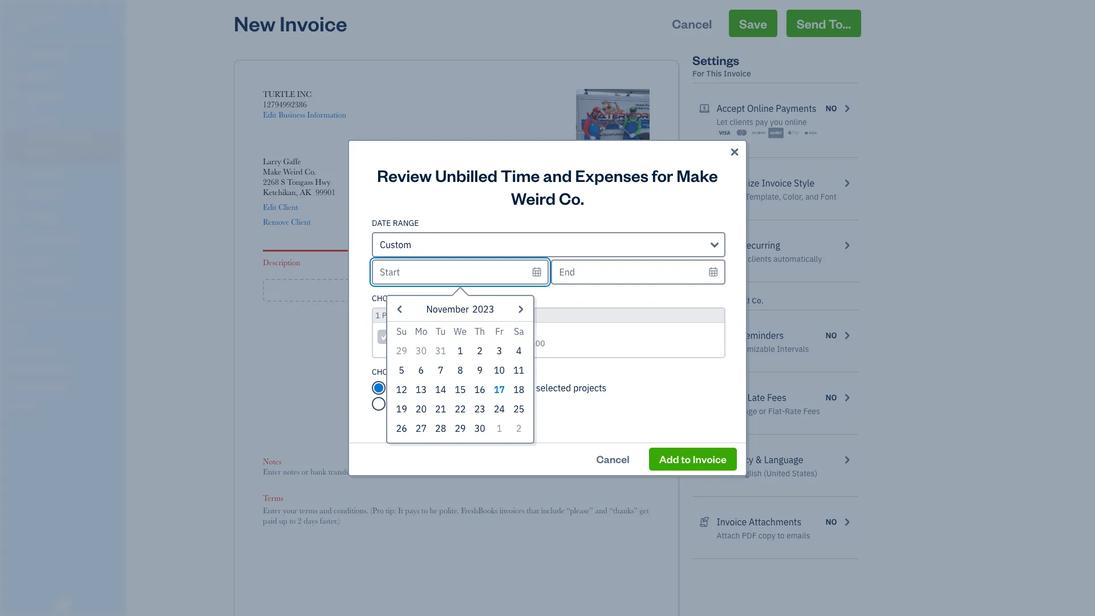 Task type: vqa. For each thing, say whether or not it's contained in the screenshot.
'Late'
yes



Task type: locate. For each thing, give the bounding box(es) containing it.
2 down 25
[[516, 423, 522, 434]]

language
[[764, 454, 804, 466]]

fees
[[768, 392, 787, 403], [804, 406, 821, 417]]

29 down 22 on the left
[[455, 423, 466, 434]]

a left "deposit"
[[537, 421, 540, 430]]

Start date in MM/DD/YYYY format text field
[[372, 260, 549, 285]]

0 horizontal spatial expenses
[[404, 398, 443, 410]]

1 vertical spatial weird
[[511, 187, 556, 209]]

1 horizontal spatial and
[[806, 192, 819, 202]]

clients down the accept
[[730, 117, 754, 127]]

let clients pay you online
[[717, 117, 807, 127]]

team members image
[[9, 346, 122, 355]]

0 vertical spatial unbilled
[[435, 164, 498, 186]]

2 chevronright image from the top
[[842, 239, 853, 252]]

2 horizontal spatial add
[[660, 453, 679, 466]]

discount
[[538, 333, 567, 342]]

1 vertical spatial 29
[[455, 423, 466, 434]]

a up november 2023
[[461, 283, 467, 297]]

for left the this
[[693, 68, 705, 79]]

grid
[[392, 322, 529, 438]]

1 horizontal spatial co.
[[559, 187, 584, 209]]

fees right flat-
[[804, 406, 821, 417]]

0 vertical spatial to
[[526, 382, 534, 394]]

s
[[281, 177, 285, 187]]

0 horizontal spatial inc
[[44, 10, 60, 22]]

1 horizontal spatial send
[[797, 15, 827, 31]]

request
[[509, 421, 535, 430]]

0 vertical spatial turtle
[[9, 10, 42, 22]]

flat-
[[769, 406, 785, 417]]

chevronright image
[[842, 176, 853, 190], [842, 239, 853, 252], [842, 329, 853, 342], [842, 391, 853, 405], [842, 515, 853, 529]]

items and services image
[[9, 364, 122, 373]]

2 horizontal spatial a
[[537, 421, 540, 430]]

1 horizontal spatial expenses
[[446, 382, 485, 394]]

grid containing su
[[392, 322, 529, 438]]

3 no from the top
[[826, 393, 837, 403]]

1 vertical spatial co.
[[559, 187, 584, 209]]

due up 'reference'
[[495, 182, 509, 191]]

add inside 'review unbilled time and expenses for make weird co.' dialog
[[660, 453, 679, 466]]

weird up send reminders
[[728, 296, 750, 306]]

a right sa
[[532, 333, 536, 342]]

0 horizontal spatial 2 button
[[470, 341, 490, 361]]

add a line
[[437, 283, 492, 297]]

add up november
[[437, 283, 458, 297]]

date
[[495, 169, 511, 179], [511, 182, 527, 191]]

subtotal
[[540, 322, 567, 332]]

line up "2023"
[[470, 283, 492, 297]]

co. inside larry gaffe make weird co. 2268 s tongass hwy ketchikan, ak  99901 edit client remove client
[[305, 167, 316, 176]]

0 horizontal spatial fees
[[768, 392, 787, 403]]

21
[[435, 403, 446, 415]]

make down "bill"
[[707, 296, 726, 306]]

1 button down 24
[[490, 419, 509, 438]]

tu
[[436, 326, 446, 337]]

12
[[396, 384, 407, 395]]

0 vertical spatial line
[[617, 258, 631, 267]]

0 horizontal spatial a
[[461, 283, 467, 297]]

0 vertical spatial cancel
[[672, 15, 712, 31]]

0 horizontal spatial 2
[[477, 345, 483, 357]]

1 vertical spatial 30 button
[[470, 419, 490, 438]]

1 button down we
[[451, 341, 470, 361]]

1 vertical spatial 30
[[475, 423, 486, 434]]

1 vertical spatial 1 button
[[490, 419, 509, 438]]

2 horizontal spatial weird
[[728, 296, 750, 306]]

make right "for"
[[677, 164, 718, 186]]

0 vertical spatial 30
[[416, 345, 427, 357]]

21 button
[[431, 399, 451, 419]]

1 horizontal spatial 2
[[516, 423, 522, 434]]

cancel button for add to invoice
[[586, 448, 640, 471]]

turtle up the owner
[[9, 10, 42, 22]]

1 no from the top
[[826, 103, 837, 114]]

chevronright image for no
[[842, 102, 853, 115]]

0 horizontal spatial 29
[[396, 345, 407, 357]]

gaffe
[[283, 157, 301, 166]]

to inside choose expenses option group
[[526, 382, 534, 394]]

american express image
[[769, 127, 784, 139]]

invoice
[[280, 10, 347, 37], [724, 68, 751, 79], [762, 177, 792, 189], [693, 453, 727, 466], [717, 516, 747, 528]]

date down the date of issue
[[511, 182, 527, 191]]

project
[[382, 310, 416, 321]]

0 vertical spatial chevronright image
[[842, 102, 853, 115]]

co.
[[305, 167, 316, 176], [559, 187, 584, 209], [752, 296, 764, 306]]

choose for choose expenses
[[372, 367, 403, 377]]

at
[[717, 344, 725, 354]]

29 button down su
[[392, 341, 412, 361]]

0 vertical spatial cancel button
[[662, 10, 723, 37]]

2 no from the top
[[826, 330, 837, 341]]

29 for the 29 button to the top
[[396, 345, 407, 357]]

1 vertical spatial edit
[[263, 203, 277, 212]]

1 for from the top
[[693, 68, 705, 79]]

line inside button
[[470, 283, 492, 297]]

1 horizontal spatial 2 button
[[509, 419, 529, 438]]

14 button
[[431, 380, 451, 399]]

12794992386
[[263, 100, 307, 109]]

1 for the top 1 button
[[458, 345, 463, 357]]

6 button
[[412, 361, 431, 380]]

1 vertical spatial choose
[[372, 367, 403, 377]]

End date in MM/DD/YYYY format text field
[[552, 260, 726, 285]]

and
[[543, 164, 572, 186], [806, 192, 819, 202]]

cancel for add to invoice
[[597, 453, 630, 466]]

mastercard image
[[734, 127, 750, 139]]

30 button
[[412, 341, 431, 361], [470, 419, 490, 438]]

invoice attachments
[[717, 516, 802, 528]]

0 vertical spatial due
[[495, 182, 509, 191]]

unbilled
[[435, 164, 498, 186], [395, 338, 425, 349]]

99901
[[316, 188, 336, 197]]

0 horizontal spatial co.
[[305, 167, 316, 176]]

owner
[[9, 23, 30, 31]]

1 chevronright image from the top
[[842, 102, 853, 115]]

time
[[501, 164, 540, 186]]

to right the copy
[[778, 531, 785, 541]]

1 horizontal spatial cancel button
[[662, 10, 723, 37]]

inc inside turtle inc owner
[[44, 10, 60, 22]]

1 vertical spatial date
[[511, 182, 527, 191]]

add for add to invoice
[[660, 453, 679, 466]]

send inside button
[[797, 15, 827, 31]]

1 vertical spatial 0.00
[[636, 345, 650, 354]]

1 horizontal spatial unbilled
[[435, 164, 498, 186]]

request a deposit button
[[509, 420, 567, 430]]

0 vertical spatial and
[[543, 164, 572, 186]]

18 button
[[509, 380, 529, 399]]

0 vertical spatial 0.00
[[636, 322, 650, 332]]

edit inside turtle inc 12794992386 edit business information
[[263, 110, 277, 119]]

0 horizontal spatial and
[[543, 164, 572, 186]]

currencyandlanguage image
[[700, 453, 710, 467]]

settings image
[[9, 401, 122, 410]]

new invoice
[[234, 10, 347, 37]]

0 horizontal spatial unbilled
[[395, 338, 425, 349]]

add to invoice button
[[649, 448, 737, 471]]

1 horizontal spatial due
[[531, 410, 545, 419]]

inc inside turtle inc 12794992386 edit business information
[[297, 90, 312, 99]]

reference
[[495, 195, 527, 204]]

edit up 'remove'
[[263, 203, 277, 212]]

0 vertical spatial 30 button
[[412, 341, 431, 361]]

0 vertical spatial co.
[[305, 167, 316, 176]]

and down style
[[806, 192, 819, 202]]

edit business information button
[[263, 110, 346, 120]]

30 down enrollment
[[416, 345, 427, 357]]

2 horizontal spatial 1
[[497, 423, 502, 434]]

make inside review unbilled time and expenses for make weird co.
[[677, 164, 718, 186]]

1 horizontal spatial weird
[[511, 187, 556, 209]]

amount paid
[[524, 380, 567, 389]]

edit client button
[[263, 202, 298, 212]]

for down refresh image
[[693, 296, 705, 306]]

1 0.00 from the top
[[636, 322, 650, 332]]

23 button
[[470, 399, 490, 419]]

amount inside the amount due ( request a deposit
[[502, 410, 529, 419]]

inc for turtle inc owner
[[44, 10, 60, 22]]

online
[[748, 103, 774, 114]]

main element
[[0, 0, 154, 616]]

2 vertical spatial a
[[537, 421, 540, 430]]

selected
[[418, 310, 455, 321]]

apps image
[[9, 328, 122, 337]]

1 horizontal spatial 1 button
[[490, 419, 509, 438]]

unbilled down enrollment
[[395, 338, 425, 349]]

0 vertical spatial add
[[437, 283, 458, 297]]

rate right 'or'
[[785, 406, 802, 417]]

1 left project
[[375, 310, 380, 321]]

1 vertical spatial 2
[[516, 423, 522, 434]]

cancel inside 'review unbilled time and expenses for make weird co.' dialog
[[597, 453, 630, 466]]

2 choose from the top
[[372, 367, 403, 377]]

and for expenses
[[543, 164, 572, 186]]

6
[[419, 365, 424, 376]]

1 choose from the top
[[372, 293, 403, 304]]

2 up "9"
[[477, 345, 483, 357]]

29 up 5
[[396, 345, 407, 357]]

0 horizontal spatial 1 button
[[451, 341, 470, 361]]

0 horizontal spatial 1
[[375, 310, 380, 321]]

refresh image
[[700, 239, 710, 252]]

due left (
[[531, 410, 545, 419]]

choose up the only on the left bottom of the page
[[372, 367, 403, 377]]

choose inside option group
[[372, 367, 403, 377]]

2 horizontal spatial to
[[778, 531, 785, 541]]

DATE RANGE field
[[372, 232, 726, 257]]

business
[[279, 110, 305, 119]]

turtle up 12794992386
[[263, 90, 295, 99]]

plus image
[[421, 285, 434, 296]]

due date
[[495, 182, 527, 191]]

send left to...
[[797, 15, 827, 31]]

1 vertical spatial cancel
[[597, 453, 630, 466]]

30 button down "23"
[[470, 419, 490, 438]]

Notes text field
[[263, 467, 650, 477]]

0 vertical spatial send
[[797, 15, 827, 31]]

4 chevronright image from the top
[[842, 391, 853, 405]]

1 vertical spatial cancel button
[[586, 448, 640, 471]]

client up "remove client" button in the left top of the page
[[279, 203, 298, 212]]

edit down 12794992386
[[263, 110, 277, 119]]

a
[[461, 283, 467, 297], [532, 333, 536, 342], [537, 421, 540, 430]]

date left of
[[495, 169, 511, 179]]

1 vertical spatial for
[[693, 296, 705, 306]]

5 chevronright image from the top
[[842, 515, 853, 529]]

2 button down 25
[[509, 419, 529, 438]]

2 button down th
[[470, 341, 490, 361]]

bill
[[717, 254, 729, 264]]

0 vertical spatial clients
[[730, 117, 754, 127]]

line
[[617, 258, 631, 267], [470, 283, 492, 297]]

0 horizontal spatial cancel button
[[586, 448, 640, 471]]

3
[[497, 345, 502, 357]]

mo
[[415, 326, 428, 337]]

28
[[435, 423, 446, 434]]

0 horizontal spatial to
[[526, 382, 534, 394]]

add up the 4
[[517, 333, 530, 342]]

0 vertical spatial date
[[495, 169, 511, 179]]

Issue date in MM/DD/YYYY format text field
[[576, 169, 659, 179]]

2 vertical spatial 1
[[497, 423, 502, 434]]

expenses:
[[485, 338, 522, 349]]

1 vertical spatial chevronright image
[[842, 453, 853, 467]]

turtle inside turtle inc 12794992386 edit business information
[[263, 90, 295, 99]]

2 chevronright image from the top
[[842, 453, 853, 467]]

0.00
[[636, 322, 650, 332], [636, 345, 650, 354]]

rate down date range field
[[521, 258, 536, 267]]

automatically
[[774, 254, 822, 264]]

line left total
[[617, 258, 631, 267]]

2 vertical spatial weird
[[728, 296, 750, 306]]

style
[[794, 177, 815, 189]]

1 vertical spatial line
[[470, 283, 492, 297]]

estimate image
[[7, 93, 21, 104]]

0 vertical spatial for
[[693, 68, 705, 79]]

17 button
[[490, 380, 509, 399]]

projects
[[574, 382, 607, 394]]

1 horizontal spatial 29 button
[[451, 419, 470, 438]]

2 vertical spatial co.
[[752, 296, 764, 306]]

1 up 8 in the bottom left of the page
[[458, 345, 463, 357]]

apple pay image
[[786, 127, 802, 139]]

2 edit from the top
[[263, 203, 277, 212]]

total
[[633, 258, 650, 267]]

1 horizontal spatial inc
[[297, 90, 312, 99]]

1 button
[[451, 341, 470, 361], [490, 419, 509, 438]]

make up "bill"
[[717, 240, 739, 251]]

to left currencyandlanguage image
[[682, 453, 691, 466]]

to right 18
[[526, 382, 534, 394]]

0 vertical spatial expenses
[[446, 382, 485, 394]]

edit
[[263, 110, 277, 119], [263, 203, 277, 212]]

3 chevronright image from the top
[[842, 329, 853, 342]]

rate
[[521, 258, 536, 267], [785, 406, 802, 417]]

and right the issue
[[543, 164, 572, 186]]

chevronright image
[[842, 102, 853, 115], [842, 453, 853, 467]]

turtle inside turtle inc owner
[[9, 10, 42, 22]]

20
[[416, 403, 427, 415]]

0 horizontal spatial weird
[[283, 167, 303, 176]]

0 horizontal spatial 29 button
[[392, 341, 412, 361]]

1 horizontal spatial turtle
[[263, 90, 295, 99]]

25
[[514, 403, 525, 415]]

new
[[234, 10, 276, 37]]

date of issue
[[495, 169, 538, 179]]

report image
[[7, 298, 21, 310]]

expense image
[[7, 190, 21, 201]]

cancel for save
[[672, 15, 712, 31]]

weird
[[283, 167, 303, 176], [511, 187, 556, 209], [728, 296, 750, 306]]

for inside the settings for this invoice
[[693, 68, 705, 79]]

unbilled inside 1 project selected enrollment day unbilled amount: $0.00, expenses: $0.00
[[395, 338, 425, 349]]

1 for bottommost 1 button
[[497, 423, 502, 434]]

expenses down 13 on the bottom left of page
[[404, 398, 443, 410]]

1 vertical spatial 1
[[458, 345, 463, 357]]

30 down "23"
[[475, 423, 486, 434]]

save
[[740, 15, 768, 31]]

2 for the right 2 button
[[516, 423, 522, 434]]

let
[[717, 117, 728, 127]]

send to...
[[797, 15, 851, 31]]

usd,
[[717, 469, 734, 479]]

0 horizontal spatial turtle
[[9, 10, 42, 22]]

font
[[821, 192, 837, 202]]

choose up project
[[372, 293, 403, 304]]

edit inside larry gaffe make weird co. 2268 s tongass hwy ketchikan, ak  99901 edit client remove client
[[263, 203, 277, 212]]

1 project selected enrollment day unbilled amount: $0.00, expenses: $0.00
[[375, 310, 545, 349]]

31 button
[[431, 341, 451, 361]]

choose for choose projects
[[372, 293, 403, 304]]

1 vertical spatial send
[[717, 330, 738, 341]]

1 vertical spatial fees
[[804, 406, 821, 417]]

co. down expenses
[[559, 187, 584, 209]]

weird down gaffe
[[283, 167, 303, 176]]

weird down the issue
[[511, 187, 556, 209]]

0 vertical spatial 2
[[477, 345, 483, 357]]

1 vertical spatial 29 button
[[451, 419, 470, 438]]

bank image
[[803, 127, 819, 139]]

client image
[[7, 71, 21, 83]]

0 horizontal spatial cancel
[[597, 453, 630, 466]]

unbilled left of
[[435, 164, 498, 186]]

2 for topmost 2 button
[[477, 345, 483, 357]]

send up at in the right bottom of the page
[[717, 330, 738, 341]]

co. up tongass
[[305, 167, 316, 176]]

fees up flat-
[[768, 392, 787, 403]]

30 button down enrollment
[[412, 341, 431, 361]]

20 button
[[412, 399, 431, 419]]

1 vertical spatial turtle
[[263, 90, 295, 99]]

0 vertical spatial 1 button
[[451, 341, 470, 361]]

2 0.00 from the top
[[636, 345, 650, 354]]

choose
[[372, 293, 403, 304], [372, 367, 403, 377]]

for
[[652, 164, 674, 186]]

weird inside larry gaffe make weird co. 2268 s tongass hwy ketchikan, ak  99901 edit client remove client
[[283, 167, 303, 176]]

0 vertical spatial choose
[[372, 293, 403, 304]]

expenses down 8 button
[[446, 382, 485, 394]]

add left currencyandlanguage image
[[660, 453, 679, 466]]

and inside review unbilled time and expenses for make weird co.
[[543, 164, 572, 186]]

0 vertical spatial 29
[[396, 345, 407, 357]]

for make weird co.
[[693, 296, 764, 306]]

client
[[279, 203, 298, 212], [291, 217, 311, 227]]

clients down recurring
[[748, 254, 772, 264]]

co. up reminders
[[752, 296, 764, 306]]

due
[[495, 182, 509, 191], [531, 410, 545, 419]]

1 vertical spatial 2 button
[[509, 419, 529, 438]]

online
[[785, 117, 807, 127]]

client right 'remove'
[[291, 217, 311, 227]]

11
[[514, 365, 525, 376]]

make down the larry
[[263, 167, 281, 176]]

29 button down 22 on the left
[[451, 419, 470, 438]]

2 for from the top
[[693, 296, 705, 306]]

november
[[427, 304, 469, 315]]

timer image
[[7, 233, 21, 245]]

date
[[372, 218, 391, 228]]

4 no from the top
[[826, 517, 837, 527]]

turtle for turtle inc owner
[[9, 10, 42, 22]]

0 vertical spatial edit
[[263, 110, 277, 119]]

0 horizontal spatial add
[[437, 283, 458, 297]]

&
[[756, 454, 762, 466]]

invoices image
[[700, 515, 710, 529]]

0 vertical spatial rate
[[521, 258, 536, 267]]

no for charge late fees
[[826, 393, 837, 403]]

payments
[[776, 103, 817, 114]]

line total
[[617, 258, 650, 267]]

day
[[443, 326, 458, 338]]

1 edit from the top
[[263, 110, 277, 119]]

1 vertical spatial to
[[682, 453, 691, 466]]

1 horizontal spatial cancel
[[672, 15, 712, 31]]

change
[[717, 192, 744, 202]]

make
[[677, 164, 718, 186], [263, 167, 281, 176], [717, 240, 739, 251], [707, 296, 726, 306]]

payment image
[[7, 168, 21, 180]]

0 vertical spatial a
[[461, 283, 467, 297]]

choose expenses option group
[[372, 367, 726, 411]]

1 down 24
[[497, 423, 502, 434]]



Task type: describe. For each thing, give the bounding box(es) containing it.
19
[[396, 403, 407, 415]]

1 horizontal spatial 30 button
[[470, 419, 490, 438]]

remove client button
[[263, 217, 311, 227]]

28 button
[[431, 419, 451, 438]]

bank connections image
[[9, 382, 122, 391]]

pay
[[756, 117, 769, 127]]

1 horizontal spatial line
[[617, 258, 631, 267]]

turtle inc 12794992386 edit business information
[[263, 90, 346, 119]]

chart image
[[7, 277, 21, 288]]

1 vertical spatial expenses
[[404, 398, 443, 410]]

add a discount button
[[517, 332, 567, 342]]

currency
[[717, 454, 754, 466]]

unbilled inside review unbilled time and expenses for make weird co.
[[435, 164, 498, 186]]

close image
[[729, 146, 741, 159]]

your
[[730, 254, 746, 264]]

chevronright image for currency & language
[[842, 453, 853, 467]]

(
[[547, 410, 549, 419]]

19 button
[[392, 399, 412, 419]]

weird inside review unbilled time and expenses for make weird co.
[[511, 187, 556, 209]]

1 horizontal spatial 30
[[475, 423, 486, 434]]

23
[[475, 403, 486, 415]]

you
[[770, 117, 783, 127]]

0 vertical spatial 29 button
[[392, 341, 412, 361]]

5
[[399, 365, 405, 376]]

attach pdf copy to emails
[[717, 531, 811, 541]]

and for font
[[806, 192, 819, 202]]

15
[[455, 384, 466, 395]]

invoice inside button
[[693, 453, 727, 466]]

22 button
[[451, 399, 470, 419]]

visa image
[[717, 127, 732, 139]]

th
[[475, 326, 485, 337]]

10
[[494, 365, 505, 376]]

send for send to...
[[797, 15, 827, 31]]

2023
[[473, 304, 494, 315]]

of
[[513, 169, 520, 179]]

sa
[[514, 326, 524, 337]]

accept
[[717, 103, 745, 114]]

12 button
[[392, 380, 412, 399]]

4
[[516, 345, 522, 357]]

8
[[458, 365, 463, 376]]

co. inside review unbilled time and expenses for make weird co.
[[559, 187, 584, 209]]

project image
[[7, 212, 21, 223]]

amount for amount due ( request a deposit
[[502, 410, 529, 419]]

0 vertical spatial 2 button
[[470, 341, 490, 361]]

no for send reminders
[[826, 330, 837, 341]]

recurring
[[741, 240, 781, 251]]

intervals
[[777, 344, 809, 354]]

assigned
[[487, 382, 524, 394]]

qty
[[580, 258, 593, 267]]

chevronright image for send reminders
[[842, 329, 853, 342]]

29 for the bottom the 29 button
[[455, 423, 466, 434]]

13 button
[[412, 380, 431, 399]]

invoice inside the settings for this invoice
[[724, 68, 751, 79]]

hwy
[[315, 177, 331, 187]]

send for send reminders
[[717, 330, 738, 341]]

review
[[377, 164, 432, 186]]

2 horizontal spatial co.
[[752, 296, 764, 306]]

inc for turtle inc 12794992386 edit business information
[[297, 90, 312, 99]]

chevronright image for charge late fees
[[842, 391, 853, 405]]

add to invoice
[[660, 453, 727, 466]]

a inside button
[[461, 283, 467, 297]]

freshbooks image
[[54, 598, 72, 612]]

remove
[[263, 217, 289, 227]]

1 vertical spatial clients
[[748, 254, 772, 264]]

description
[[263, 258, 300, 267]]

onlinesales image
[[700, 102, 710, 115]]

2268
[[263, 177, 279, 187]]

review unbilled time and expenses for make weird co. dialog
[[0, 126, 1096, 490]]

date range
[[372, 218, 419, 228]]

add for add a line
[[437, 283, 458, 297]]

attach
[[717, 531, 740, 541]]

change template, color, and font
[[717, 192, 837, 202]]

no for accept online payments
[[826, 103, 837, 114]]

or
[[759, 406, 767, 417]]

1 vertical spatial rate
[[785, 406, 802, 417]]

enrollment
[[395, 326, 441, 338]]

discover image
[[752, 127, 767, 139]]

a inside the amount due ( request a deposit
[[537, 421, 540, 430]]

customize invoice style
[[717, 177, 815, 189]]

choose projects
[[372, 293, 443, 304]]

0 vertical spatial client
[[279, 203, 298, 212]]

selected
[[536, 382, 571, 394]]

invoice image
[[7, 115, 21, 126]]

1 vertical spatial client
[[291, 217, 311, 227]]

a inside subtotal add a discount
[[532, 333, 536, 342]]

(united
[[764, 469, 791, 479]]

custom
[[380, 239, 412, 251]]

accept online payments
[[717, 103, 817, 114]]

deposit
[[542, 421, 567, 430]]

1 chevronright image from the top
[[842, 176, 853, 190]]

7
[[438, 365, 444, 376]]

paid
[[553, 380, 567, 389]]

choose expenses
[[372, 367, 444, 377]]

paintbrush image
[[700, 176, 710, 190]]

17
[[494, 384, 505, 395]]

reminders
[[740, 330, 784, 341]]

13
[[416, 384, 427, 395]]

make inside larry gaffe make weird co. 2268 s tongass hwy ketchikan, ak  99901 edit client remove client
[[263, 167, 281, 176]]

due inside the amount due ( request a deposit
[[531, 410, 545, 419]]

make recurring
[[717, 240, 781, 251]]

Terms text field
[[263, 506, 650, 526]]

settings for this invoice
[[693, 52, 751, 79]]

attachments
[[749, 516, 802, 528]]

9
[[477, 365, 483, 376]]

add inside subtotal add a discount
[[517, 333, 530, 342]]

cancel button for save
[[662, 10, 723, 37]]

to...
[[829, 15, 851, 31]]

8 button
[[451, 361, 470, 380]]

customizable
[[727, 344, 775, 354]]

10 button
[[490, 361, 509, 380]]

expenses
[[575, 164, 649, 186]]

$0.00
[[524, 338, 545, 349]]

chevronright image for invoice attachments
[[842, 515, 853, 529]]

26
[[396, 423, 407, 434]]

1 horizontal spatial fees
[[804, 406, 821, 417]]

25 button
[[509, 399, 529, 419]]

0 horizontal spatial due
[[495, 182, 509, 191]]

projects
[[405, 293, 443, 304]]

7 button
[[431, 361, 451, 380]]

turtle for turtle inc 12794992386 edit business information
[[263, 90, 295, 99]]

money image
[[7, 255, 21, 266]]

only unbilled expenses assigned to selected projects
[[390, 382, 607, 394]]

no for invoice attachments
[[826, 517, 837, 527]]

subtotal add a discount
[[517, 322, 567, 342]]

only
[[390, 382, 409, 394]]

Reference Number text field
[[567, 195, 650, 204]]

0 vertical spatial fees
[[768, 392, 787, 403]]

0 horizontal spatial 30 button
[[412, 341, 431, 361]]

18
[[514, 384, 525, 395]]

1 inside 1 project selected enrollment day unbilled amount: $0.00, expenses: $0.00
[[375, 310, 380, 321]]

review unbilled time and expenses for make weird co.
[[377, 164, 718, 209]]

tongass
[[287, 177, 313, 187]]

to inside button
[[682, 453, 691, 466]]

customize
[[717, 177, 760, 189]]

amount for amount paid
[[524, 380, 551, 389]]

dashboard image
[[7, 50, 21, 61]]

11 button
[[509, 361, 529, 380]]

22
[[455, 403, 466, 415]]



